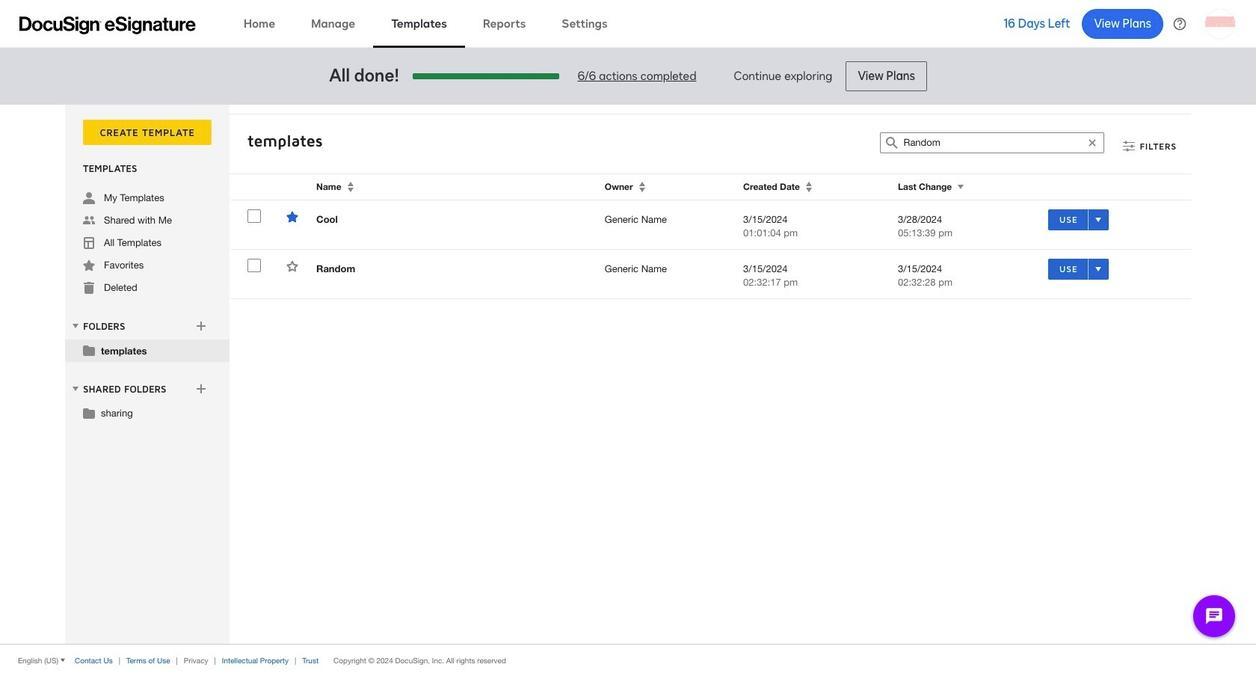 Task type: describe. For each thing, give the bounding box(es) containing it.
remove cool from favorites image
[[287, 211, 298, 223]]

docusign esignature image
[[19, 16, 196, 34]]

star filled image
[[83, 260, 95, 272]]

templates image
[[83, 237, 95, 249]]

your uploaded profile image image
[[1206, 9, 1236, 39]]

secondary navigation region
[[65, 105, 1195, 644]]

Search Folder text field
[[904, 133, 1082, 153]]

view shared folders image
[[70, 383, 82, 395]]

add random to favorites image
[[287, 260, 298, 272]]



Task type: locate. For each thing, give the bounding box(es) containing it.
2 folder image from the top
[[83, 407, 95, 419]]

folder image
[[83, 344, 95, 356], [83, 407, 95, 419]]

0 vertical spatial folder image
[[83, 344, 95, 356]]

user image
[[83, 192, 95, 204]]

shared image
[[83, 215, 95, 227]]

more info region
[[0, 644, 1257, 676]]

1 vertical spatial folder image
[[83, 407, 95, 419]]

view folders image
[[70, 320, 82, 332]]

trash image
[[83, 282, 95, 294]]

1 folder image from the top
[[83, 344, 95, 356]]



